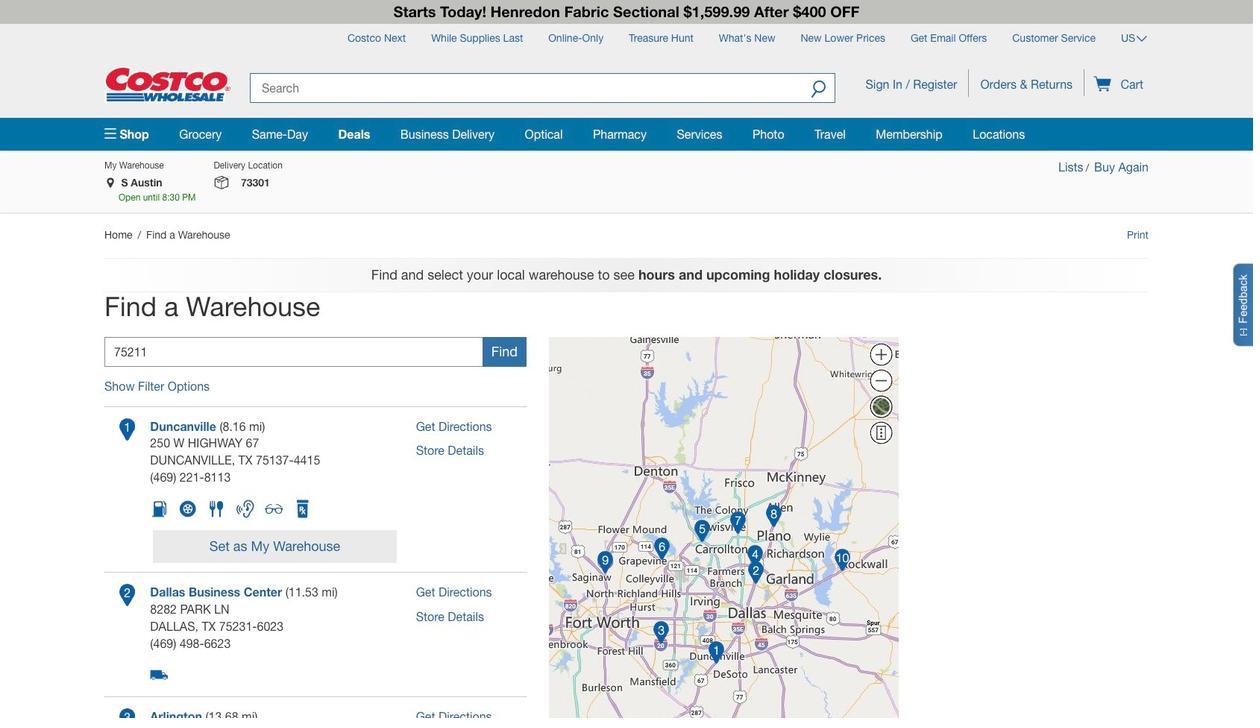 Task type: vqa. For each thing, say whether or not it's contained in the screenshot.
the search 'text field'
yes



Task type: locate. For each thing, give the bounding box(es) containing it.
costco us homepage image
[[104, 66, 231, 103]]

Search text field
[[250, 73, 802, 103], [250, 73, 802, 103]]

2, bring dallas business center up in the warehouses map section of this page image
[[119, 584, 135, 607]]

Search City, State or Zip text field
[[104, 337, 483, 367]]

None button
[[153, 531, 397, 563]]

main element
[[104, 118, 1149, 151]]

1, bring duncanville up in the warehouses map section of this page image
[[119, 418, 135, 441]]



Task type: describe. For each thing, give the bounding box(es) containing it.
search image
[[811, 79, 826, 100]]

3, bring arlington up in the warehouses map section of this page image
[[119, 709, 135, 718]]



